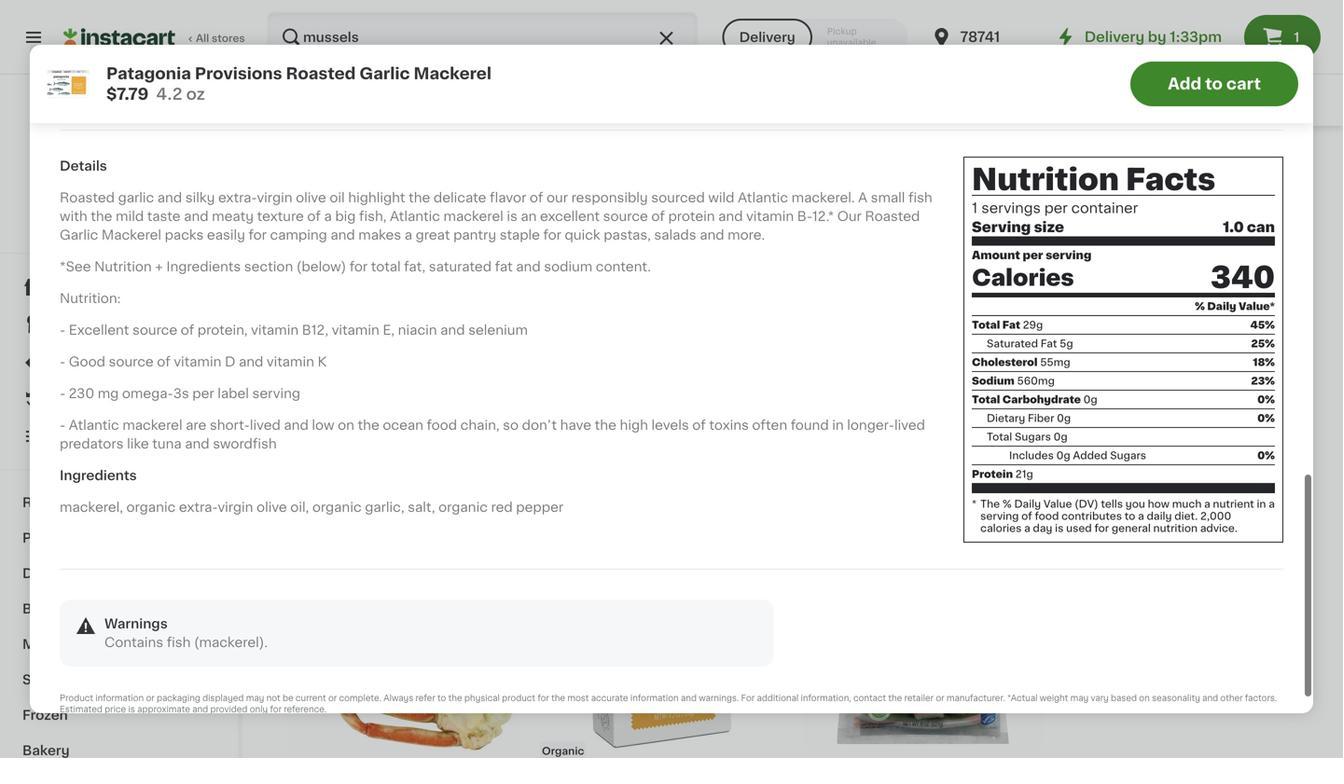 Task type: describe. For each thing, give the bounding box(es) containing it.
physical
[[465, 695, 500, 703]]

contact
[[854, 695, 886, 703]]

% daily value*
[[1195, 301, 1275, 312]]

2 vertical spatial per
[[192, 387, 214, 400]]

2 horizontal spatial roasted
[[865, 210, 920, 223]]

$6.98 per pound element
[[1061, 30, 1306, 54]]

oil
[[837, 451, 855, 464]]

product information or packaging displayed may not be current or complete. always refer to the physical product for the most accurate information and warnings. for additional information, contact the retailer or manufacturer. *actual weight may vary based on seasonality and other factors. estimated price is approximate and provided only for reference.
[[60, 695, 1277, 714]]

- for - excellent source of protein, vitamin b12, vitamin e, niacin and selenium
[[60, 324, 66, 337]]

the left retailer
[[888, 695, 902, 703]]

short-
[[210, 419, 250, 432]]

94
[[1100, 409, 1114, 419]]

in
[[1001, 433, 1013, 446]]

central market logo image
[[78, 97, 160, 179]]

to inside product information or packaging displayed may not be current or complete. always refer to the physical product for the most accurate information and warnings. for additional information, contact the retailer or manufacturer. *actual weight may vary based on seasonality and other factors. estimated price is approximate and provided only for reference.
[[438, 695, 446, 703]]

of up omega-
[[157, 355, 171, 368]]

delivery button
[[723, 19, 812, 56]]

$ inside $ 34 94
[[1064, 409, 1071, 419]]

recipes
[[22, 496, 77, 509]]

29g
[[1023, 320, 1043, 330]]

a left great
[[405, 228, 412, 241]]

mackerel inside 'patagonia provisions roasted garlic mackerel $7.79 4.2 oz'
[[414, 66, 492, 82]]

$ inside $ 11 64
[[804, 33, 811, 43]]

bakery link
[[11, 733, 227, 758]]

total for dietary fiber 0g
[[972, 395, 1000, 405]]

and inside recommended searches element
[[1205, 94, 1230, 107]]

is inside product information or packaging displayed may not be current or complete. always refer to the physical product for the most accurate information and warnings. for additional information, contact the retailer or manufacturer. *actual weight may vary based on seasonality and other factors. estimated price is approximate and provided only for reference.
[[128, 706, 135, 714]]

diet.
[[1175, 511, 1198, 522]]

patagonia provisions roasted garlic mackerel $7.79 4.2 oz
[[106, 66, 492, 102]]

with
[[60, 210, 87, 223]]

only
[[250, 706, 268, 714]]

for inside * the % daily value (dv) tells you how much a nutrient in a serving of food contributes to a daily diet. 2,000 calories a day is used for general nutrition advice.
[[1095, 523, 1109, 534]]

1 information from the left
[[95, 695, 144, 703]]

our
[[547, 191, 568, 204]]

*actual
[[1008, 695, 1038, 703]]

- excellent source of protein, vitamin b12, vitamin e, niacin and selenium
[[60, 324, 528, 337]]

and down big
[[331, 228, 355, 241]]

bakery
[[22, 744, 70, 758]]

1 0% from the top
[[1258, 395, 1275, 405]]

calories
[[972, 267, 1074, 289]]

oz inside 'patagonia provisions roasted garlic mackerel $7.79 4.2 oz'
[[186, 86, 205, 102]]

patagonia for mussels
[[540, 433, 606, 446]]

more.
[[728, 228, 765, 241]]

beverages
[[22, 603, 94, 616]]

(mackerel).
[[194, 636, 268, 649]]

mackerel inside roasted garlic and silky extra-virgin olive oil highlight the delicate flavor of our responsibly sourced wild atlantic mackerel. a small fish with the mild taste and meaty texture of a big fish, atlantic mackerel is an excellent source of protein and vitamin b-12.* our roasted garlic mackerel packs easily for camping and makes a great pantry staple for quick pastas, salads and more.
[[444, 210, 504, 223]]

servings
[[982, 202, 1041, 215]]

fish inside roasted garlic and silky extra-virgin olive oil highlight the delicate flavor of our responsibly sourced wild atlantic mackerel. a small fish with the mild taste and meaty texture of a big fish, atlantic mackerel is an excellent source of protein and vitamin b-12.* our roasted garlic mackerel packs easily for camping and makes a great pantry staple for quick pastas, salads and more.
[[909, 191, 933, 204]]

for left total
[[350, 260, 368, 273]]

protein 21g
[[972, 469, 1033, 480]]

mackerel.
[[792, 191, 855, 204]]

$ 34 94
[[1064, 408, 1114, 427]]

you
[[1126, 499, 1146, 509]]

patagonia down low
[[280, 433, 345, 446]]

and right d
[[239, 355, 263, 368]]

3 organic from the left
[[439, 501, 488, 514]]

provisions for mackerel
[[195, 66, 282, 82]]

0 vertical spatial nutrition
[[972, 165, 1119, 195]]

contains
[[104, 636, 163, 649]]

0 horizontal spatial +
[[155, 260, 163, 273]]

provisions down ocean
[[349, 433, 416, 446]]

add button down the
[[968, 517, 1040, 551]]

vitamin left b12,
[[251, 324, 299, 337]]

- good source of vitamin d and vitamin k
[[60, 355, 327, 368]]

$ inside $ 6 98 /lb
[[1064, 33, 1071, 43]]

the left ocean
[[358, 419, 379, 432]]

produce
[[22, 532, 79, 545]]

section
[[244, 260, 293, 273]]

23%
[[1252, 376, 1275, 386]]

meat & seafood
[[22, 638, 131, 651]]

provisions down 4.2 oz button
[[349, 57, 416, 70]]

frozen
[[22, 709, 68, 722]]

delivery for delivery by 1:33pm
[[1085, 30, 1145, 44]]

and down packaging
[[192, 706, 208, 714]]

2 or from the left
[[328, 695, 337, 703]]

packs
[[165, 228, 204, 241]]

and right niacin
[[440, 324, 465, 337]]

1 may from the left
[[246, 695, 264, 703]]

per for servings
[[1045, 202, 1068, 215]]

manufacturer.
[[947, 695, 1005, 703]]

the
[[981, 499, 1000, 509]]

of inside * the % daily value (dv) tells you how much a nutrient in a serving of food contributes to a daily diet. 2,000 calories a day is used for general nutrition advice.
[[1022, 511, 1032, 522]]

and up taste
[[157, 191, 182, 204]]

baking and cooking
[[1156, 94, 1288, 107]]

deals
[[52, 355, 91, 369]]

levels
[[652, 419, 689, 432]]

on inside - atlantic mackerel are short-lived and low on the ocean food chain, so don't have the high levels of toxins often found in longer-lived predators like tuna and swordfish
[[338, 419, 354, 432]]

fat,
[[404, 260, 426, 273]]

0% for includes 0g added sugars
[[1258, 451, 1275, 461]]

servings per container
[[982, 202, 1138, 215]]

of up an
[[530, 191, 543, 204]]

garlic inside 'patagonia provisions roasted garlic mackerel $7.79 4.2 oz'
[[360, 66, 410, 82]]

dietary fiber 0g
[[987, 413, 1071, 424]]

dairy
[[22, 567, 59, 580]]

for down the excellent
[[543, 228, 562, 241]]

8 73 for patagonia provisions smoked mussels
[[290, 408, 319, 427]]

1 vertical spatial roasted
[[60, 191, 115, 204]]

the left high at the bottom left of the page
[[595, 419, 617, 432]]

45%
[[1251, 320, 1275, 330]]

of inside - atlantic mackerel are short-lived and low on the ocean food chain, so don't have the high levels of toxins often found in longer-lived predators like tuna and swordfish
[[692, 419, 706, 432]]

1 inside button
[[1294, 31, 1300, 44]]

and right fat
[[516, 260, 541, 273]]

food inside * the % daily value (dv) tells you how much a nutrient in a serving of food contributes to a daily diet. 2,000 calories a day is used for general nutrition advice.
[[1035, 511, 1059, 522]]

1 horizontal spatial atlantic
[[390, 210, 440, 223]]

add for add "button" underneath the
[[1004, 528, 1031, 541]]

25%
[[1252, 339, 1275, 349]]

1 vertical spatial sugars
[[1110, 451, 1147, 461]]

98
[[1087, 33, 1101, 43]]

2 vertical spatial total
[[987, 432, 1012, 442]]

produce link
[[11, 521, 227, 556]]

much
[[1172, 499, 1202, 509]]

central market link
[[69, 97, 169, 202]]

1 vertical spatial ingredients
[[60, 469, 137, 482]]

8 73 for patagonia provisions mussels, in olive oil + broth, savory sofrito
[[811, 408, 839, 427]]

mild
[[116, 210, 144, 223]]

total fat 29g
[[972, 320, 1043, 330]]

add button down nutrient
[[1228, 517, 1300, 551]]

a right nutrient
[[1269, 499, 1275, 509]]

market for central market fresh sea scallops
[[1112, 433, 1158, 446]]

atlantic inside - atlantic mackerel are short-lived and low on the ocean food chain, so don't have the high levels of toxins often found in longer-lived predators like tuna and swordfish
[[69, 419, 119, 432]]

2 information from the left
[[631, 695, 679, 703]]

mackerel inside - atlantic mackerel are short-lived and low on the ocean food chain, so don't have the high levels of toxins often found in longer-lived predators like tuna and swordfish
[[123, 419, 182, 432]]

1 vertical spatial nutrition
[[94, 260, 152, 273]]

in inside * the % daily value (dv) tells you how much a nutrient in a serving of food contributes to a daily diet. 2,000 calories a day is used for general nutrition advice.
[[1257, 499, 1266, 509]]

small
[[871, 191, 905, 204]]

& for dairy
[[62, 567, 73, 580]]

carbohydrate
[[1003, 395, 1081, 405]]

vitamin left d
[[174, 355, 221, 368]]

add for add "button" underneath nutrient
[[1264, 528, 1291, 541]]

buy it again
[[52, 393, 131, 406]]

0g for total carbohydrate 0g
[[1084, 395, 1098, 405]]

for
[[741, 695, 755, 703]]

by
[[1148, 30, 1167, 44]]

78741 button
[[931, 11, 1043, 63]]

oz inside 4.2 oz button
[[286, 38, 298, 49]]

1 lived from the left
[[250, 419, 281, 432]]

details
[[60, 159, 107, 172]]

other
[[1221, 695, 1243, 703]]

total sugars 0g
[[987, 432, 1068, 442]]

saturated
[[429, 260, 492, 273]]

$7.79
[[106, 86, 149, 102]]

extra- inside roasted garlic and silky extra-virgin olive oil highlight the delicate flavor of our responsibly sourced wild atlantic mackerel. a small fish with the mild taste and meaty texture of a big fish, atlantic mackerel is an excellent source of protein and vitamin b-12.* our roasted garlic mackerel packs easily for camping and makes a great pantry staple for quick pastas, salads and more.
[[218, 191, 257, 204]]

be
[[283, 695, 294, 703]]

candy
[[88, 674, 133, 687]]

1 organic from the left
[[126, 501, 176, 514]]

to inside * the % daily value (dv) tells you how much a nutrient in a serving of food contributes to a daily diet. 2,000 calories a day is used for general nutrition advice.
[[1125, 511, 1136, 522]]

1 or from the left
[[146, 695, 155, 703]]

% inside * the % daily value (dv) tells you how much a nutrient in a serving of food contributes to a daily diet. 2,000 calories a day is used for general nutrition advice.
[[1003, 499, 1012, 509]]

and left warnings.
[[681, 695, 697, 703]]

roasted inside 'patagonia provisions roasted garlic mackerel $7.79 4.2 oz'
[[286, 66, 356, 82]]

mackerel, organic extra-virgin olive oil, organic garlic, salt, organic red pepper
[[60, 501, 564, 514]]

frozen link
[[11, 698, 227, 733]]

selenium
[[468, 324, 528, 337]]

lists
[[52, 430, 84, 443]]

1 vertical spatial extra-
[[179, 501, 218, 514]]

service type group
[[723, 19, 908, 56]]

and down wild
[[718, 210, 743, 223]]

not
[[266, 695, 281, 703]]

340
[[1211, 263, 1275, 292]]

(below)
[[296, 260, 346, 273]]

2 may from the left
[[1071, 695, 1089, 703]]

vitamin left e,
[[332, 324, 379, 337]]

- for - 230 mg omega-3s per label serving
[[60, 387, 66, 400]]

often
[[752, 419, 787, 432]]

add up baking
[[1168, 76, 1202, 92]]

source for - good source of vitamin d and vitamin k
[[109, 355, 154, 368]]

delivery for delivery
[[739, 31, 796, 44]]

toxins
[[709, 419, 749, 432]]

information,
[[801, 695, 851, 703]]

1 vertical spatial serving
[[252, 387, 300, 400]]

includes 0g added sugars
[[1009, 451, 1147, 461]]

and down are
[[185, 437, 210, 450]]

21g
[[1016, 469, 1033, 480]]

patagonia provisions lemon herb mussels
[[540, 433, 760, 464]]

view
[[63, 208, 89, 218]]

nutrient
[[1213, 499, 1255, 509]]

of up camping
[[307, 210, 321, 223]]

$ 8 73 for patagonia provisions smoked mussels
[[284, 32, 319, 51]]

baking
[[1156, 94, 1202, 107]]

a down you
[[1138, 511, 1144, 522]]

predators
[[60, 437, 124, 450]]

low
[[312, 419, 334, 432]]

1 vertical spatial 1
[[972, 202, 978, 215]]

dairy & eggs
[[22, 567, 110, 580]]

add button up servings
[[968, 158, 1040, 192]]

mackerel inside roasted garlic and silky extra-virgin olive oil highlight the delicate flavor of our responsibly sourced wild atlantic mackerel. a small fish with the mild taste and meaty texture of a big fish, atlantic mackerel is an excellent source of protein and vitamin b-12.* our roasted garlic mackerel packs easily for camping and makes a great pantry staple for quick pastas, salads and more.
[[102, 228, 161, 241]]

source inside roasted garlic and silky extra-virgin olive oil highlight the delicate flavor of our responsibly sourced wild atlantic mackerel. a small fish with the mild taste and meaty texture of a big fish, atlantic mackerel is an excellent source of protein and vitamin b-12.* our roasted garlic mackerel packs easily for camping and makes a great pantry staple for quick pastas, salads and more.
[[603, 210, 648, 223]]

provisions for mussels
[[609, 433, 676, 446]]

delivery by 1:33pm link
[[1055, 26, 1222, 49]]



Task type: vqa. For each thing, say whether or not it's contained in the screenshot.
Excellent
yes



Task type: locate. For each thing, give the bounding box(es) containing it.
1 horizontal spatial per
[[1023, 250, 1043, 261]]

1 vertical spatial to
[[1125, 511, 1136, 522]]

provisions inside patagonia provisions lemon herb mussels
[[609, 433, 676, 446]]

to up baking and cooking
[[1206, 76, 1223, 92]]

virgin down swordfish
[[218, 501, 253, 514]]

0 horizontal spatial olive
[[257, 501, 287, 514]]

b-
[[797, 210, 813, 223]]

0 vertical spatial is
[[507, 210, 518, 223]]

fat up saturated
[[1003, 320, 1021, 330]]

230
[[69, 387, 94, 400]]

0 vertical spatial food
[[427, 419, 457, 432]]

virgin inside roasted garlic and silky extra-virgin olive oil highlight the delicate flavor of our responsibly sourced wild atlantic mackerel. a small fish with the mild taste and meaty texture of a big fish, atlantic mackerel is an excellent source of protein and vitamin b-12.* our roasted garlic mackerel packs easily for camping and makes a great pantry staple for quick pastas, salads and more.
[[257, 191, 292, 204]]

1 horizontal spatial may
[[1071, 695, 1089, 703]]

0 vertical spatial per
[[1045, 202, 1068, 215]]

nutrition up 'servings per container' at the top of the page
[[972, 165, 1119, 195]]

2 horizontal spatial to
[[1206, 76, 1223, 92]]

1 horizontal spatial 4.2
[[266, 38, 283, 49]]

0 vertical spatial on
[[338, 419, 354, 432]]

in
[[832, 419, 844, 432], [1257, 499, 1266, 509]]

0 horizontal spatial may
[[246, 695, 264, 703]]

&
[[62, 567, 73, 580], [60, 638, 71, 651], [74, 674, 85, 687]]

provided
[[210, 706, 248, 714]]

policy
[[131, 208, 163, 218]]

fat for total
[[1003, 320, 1021, 330]]

1 vertical spatial source
[[132, 324, 177, 337]]

0 horizontal spatial central
[[69, 186, 119, 199]]

central inside product group
[[1061, 433, 1109, 446]]

0 vertical spatial %
[[1195, 301, 1205, 312]]

& for meat
[[60, 638, 71, 651]]

includes
[[1009, 451, 1054, 461]]

0 vertical spatial fish
[[909, 191, 933, 204]]

patagonia
[[280, 57, 345, 70], [106, 66, 191, 82], [280, 433, 345, 446], [540, 433, 606, 446], [800, 433, 866, 446]]

1 horizontal spatial lived
[[895, 419, 925, 432]]

*
[[972, 499, 977, 509]]

3s
[[173, 387, 189, 400]]

0 horizontal spatial %
[[1003, 499, 1012, 509]]

virgin up texture
[[257, 191, 292, 204]]

mussels for 73
[[280, 451, 334, 464]]

73
[[306, 33, 319, 43], [566, 33, 579, 43], [306, 409, 319, 419], [566, 409, 579, 419], [826, 409, 839, 419]]

of up - good source of vitamin d and vitamin k
[[181, 324, 194, 337]]

+ down guarantee
[[155, 260, 163, 273]]

55mg
[[1040, 357, 1071, 368]]

sugars up includes
[[1015, 432, 1051, 442]]

0g for total sugars 0g
[[1054, 432, 1068, 442]]

0 horizontal spatial information
[[95, 695, 144, 703]]

satisfaction
[[79, 226, 141, 236]]

1 vertical spatial per
[[1023, 250, 1043, 261]]

1 vertical spatial smoked
[[419, 433, 473, 446]]

add inside product group
[[1264, 169, 1291, 182]]

broth,
[[870, 451, 909, 464]]

sugars
[[1015, 432, 1051, 442], [1110, 451, 1147, 461]]

% right the
[[1003, 499, 1012, 509]]

2 vertical spatial 0%
[[1258, 451, 1275, 461]]

salads
[[654, 228, 697, 241]]

1 vertical spatial mackerel
[[102, 228, 161, 241]]

- up deals
[[60, 324, 66, 337]]

/lb right 94
[[1122, 406, 1142, 421]]

taste
[[147, 210, 181, 223]]

11
[[811, 32, 828, 51]]

daily inside * the % daily value (dv) tells you how much a nutrient in a serving of food contributes to a daily diet. 2,000 calories a day is used for general nutrition advice.
[[1014, 499, 1041, 509]]

1 horizontal spatial daily
[[1208, 301, 1237, 312]]

smoked for 73
[[419, 433, 473, 446]]

roasted down 4.2 oz
[[286, 66, 356, 82]]

0 vertical spatial patagonia provisions smoked mussels
[[280, 57, 473, 88]]

in inside - atlantic mackerel are short-lived and low on the ocean food chain, so don't have the high levels of toxins often found in longer-lived predators like tuna and swordfish
[[832, 419, 844, 432]]

- left 230
[[60, 387, 66, 400]]

a left big
[[324, 210, 332, 223]]

1 horizontal spatial roasted
[[286, 66, 356, 82]]

1 vertical spatial fat
[[1041, 339, 1057, 349]]

add up servings
[[1004, 169, 1031, 182]]

add to cart button
[[1131, 62, 1299, 106]]

the left physical
[[448, 695, 462, 703]]

1 vertical spatial virgin
[[218, 501, 253, 514]]

1 vertical spatial on
[[1139, 695, 1150, 703]]

warnings contains fish (mackerel).
[[104, 618, 268, 649]]

olive left oil
[[296, 191, 326, 204]]

1 vertical spatial 0%
[[1258, 413, 1275, 424]]

roasted up the view
[[60, 191, 115, 204]]

patagonia for mackerel
[[106, 66, 191, 82]]

0 vertical spatial mackerel
[[444, 210, 504, 223]]

mussels down 4.2 oz
[[280, 75, 334, 88]]

0 horizontal spatial sugars
[[1015, 432, 1051, 442]]

2 patagonia provisions smoked mussels from the top
[[280, 433, 473, 464]]

1 horizontal spatial fat
[[1041, 339, 1057, 349]]

0 horizontal spatial in
[[832, 419, 844, 432]]

day
[[1033, 523, 1053, 534]]

1 horizontal spatial organic
[[312, 501, 362, 514]]

sofrito
[[961, 451, 1005, 464]]

source up omega-
[[109, 355, 154, 368]]

on inside product information or packaging displayed may not be current or complete. always refer to the physical product for the most accurate information and warnings. for additional information, contact the retailer or manufacturer. *actual weight may vary based on seasonality and other factors. estimated price is approximate and provided only for reference.
[[1139, 695, 1150, 703]]

again
[[94, 393, 131, 406]]

is inside roasted garlic and silky extra-virgin olive oil highlight the delicate flavor of our responsibly sourced wild atlantic mackerel. a small fish with the mild taste and meaty texture of a big fish, atlantic mackerel is an excellent source of protein and vitamin b-12.* our roasted garlic mackerel packs easily for camping and makes a great pantry staple for quick pastas, salads and more.
[[507, 210, 518, 223]]

product
[[60, 695, 93, 703]]

0 vertical spatial &
[[62, 567, 73, 580]]

0 vertical spatial sugars
[[1015, 432, 1051, 442]]

per right 3s at the left bottom of page
[[192, 387, 214, 400]]

for right product
[[538, 695, 549, 703]]

k
[[318, 355, 327, 368]]

0 vertical spatial serving
[[1046, 250, 1092, 261]]

2 organic from the left
[[312, 501, 362, 514]]

mackerel up tuna
[[123, 419, 182, 432]]

1 patagonia provisions smoked mussels from the top
[[280, 57, 473, 88]]

provisions inside 'patagonia provisions roasted garlic mackerel $7.79 4.2 oz'
[[195, 66, 282, 82]]

roasted garlic and silky extra-virgin olive oil highlight the delicate flavor of our responsibly sourced wild atlantic mackerel. a small fish with the mild taste and meaty texture of a big fish, atlantic mackerel is an excellent source of protein and vitamin b-12.* our roasted garlic mackerel packs easily for camping and makes a great pantry staple for quick pastas, salads and more.
[[60, 191, 933, 241]]

8 73 down the k
[[290, 408, 319, 427]]

0 horizontal spatial daily
[[1014, 499, 1041, 509]]

price
[[105, 706, 126, 714]]

0g for dietary fiber 0g
[[1057, 413, 1071, 424]]

central for central market fresh sea scallops
[[1061, 433, 1109, 446]]

market inside product group
[[1112, 433, 1158, 446]]

current
[[296, 695, 326, 703]]

1 vertical spatial patagonia provisions smoked mussels
[[280, 433, 473, 464]]

information up "price"
[[95, 695, 144, 703]]

8 73 up olive
[[811, 408, 839, 427]]

& for snacks
[[74, 674, 85, 687]]

64
[[830, 33, 845, 43]]

atlantic
[[738, 191, 788, 204], [390, 210, 440, 223], [69, 419, 119, 432]]

1 horizontal spatial or
[[328, 695, 337, 703]]

mussels for 8
[[280, 75, 334, 88]]

fat for saturated
[[1041, 339, 1057, 349]]

salt,
[[408, 501, 435, 514]]

/lb right 98
[[1108, 30, 1128, 45]]

content.
[[596, 260, 651, 273]]

0 vertical spatial oz
[[286, 38, 298, 49]]

0g left added
[[1057, 451, 1071, 461]]

on right based
[[1139, 695, 1150, 703]]

0 vertical spatial central
[[69, 186, 119, 199]]

4.2 inside button
[[266, 38, 283, 49]]

fish right small in the top right of the page
[[909, 191, 933, 204]]

+ inside 'patagonia provisions mussels, in olive oil + broth, savory sofrito'
[[859, 451, 866, 464]]

a left day
[[1024, 523, 1031, 534]]

provisions up broth,
[[869, 433, 936, 446]]

patagonia provisions smoked mussels for 73
[[280, 433, 473, 464]]

1 horizontal spatial serving
[[981, 511, 1019, 522]]

total up saturated
[[972, 320, 1000, 330]]

may left vary
[[1071, 695, 1089, 703]]

add to cart
[[1168, 76, 1261, 92]]

recipes link
[[11, 485, 227, 521]]

1 horizontal spatial information
[[631, 695, 679, 703]]

sugars right added
[[1110, 451, 1147, 461]]

for down texture
[[249, 228, 267, 241]]

1 vertical spatial %
[[1003, 499, 1012, 509]]

2 0% from the top
[[1258, 413, 1275, 424]]

a up 2,000
[[1204, 499, 1211, 509]]

is inside * the % daily value (dv) tells you how much a nutrient in a serving of food contributes to a daily diet. 2,000 calories a day is used for general nutrition advice.
[[1055, 523, 1064, 534]]

1 vertical spatial central
[[1061, 433, 1109, 446]]

mussels down have
[[540, 451, 594, 464]]

1 horizontal spatial %
[[1195, 301, 1205, 312]]

0 horizontal spatial delivery
[[739, 31, 796, 44]]

serving right label at left
[[252, 387, 300, 400]]

and down add to cart
[[1205, 94, 1230, 107]]

patagonia provisions smoked mussels for 8
[[280, 57, 473, 88]]

2 horizontal spatial serving
[[1046, 250, 1092, 261]]

cart
[[1227, 76, 1261, 92]]

nutrition:
[[60, 292, 121, 305]]

- atlantic mackerel are short-lived and low on the ocean food chain, so don't have the high levels of toxins often found in longer-lived predators like tuna and swordfish
[[60, 419, 925, 450]]

4 - from the top
[[60, 419, 66, 432]]

$ 8 73 for patagonia provisions lemon herb mussels
[[544, 408, 579, 427]]

delivery
[[1085, 30, 1145, 44], [739, 31, 796, 44]]

0g left 34
[[1057, 413, 1071, 424]]

0% for dietary fiber
[[1258, 413, 1275, 424]]

d
[[225, 355, 235, 368]]

central up pricing
[[69, 186, 119, 199]]

oz down all
[[186, 86, 205, 102]]

nutrition down 100% satisfaction guarantee
[[94, 260, 152, 273]]

+ right oil
[[859, 451, 866, 464]]

protein
[[668, 210, 715, 223]]

3 0% from the top
[[1258, 451, 1275, 461]]

and left low
[[284, 419, 309, 432]]

olive inside roasted garlic and silky extra-virgin olive oil highlight the delicate flavor of our responsibly sourced wild atlantic mackerel. a small fish with the mild taste and meaty texture of a big fish, atlantic mackerel is an excellent source of protein and vitamin b-12.* our roasted garlic mackerel packs easily for camping and makes a great pantry staple for quick pastas, salads and more.
[[296, 191, 326, 204]]

nutrition facts
[[972, 165, 1216, 195]]

2 vertical spatial source
[[109, 355, 154, 368]]

0 horizontal spatial oz
[[186, 86, 205, 102]]

organic left "red"
[[439, 501, 488, 514]]

0 horizontal spatial garlic
[[60, 228, 98, 241]]

and down silky
[[184, 210, 209, 223]]

is right day
[[1055, 523, 1064, 534]]

1 horizontal spatial to
[[1125, 511, 1136, 522]]

central for central market
[[69, 186, 119, 199]]

central inside central market link
[[69, 186, 119, 199]]

- inside - atlantic mackerel are short-lived and low on the ocean food chain, so don't have the high levels of toxins often found in longer-lived predators like tuna and swordfish
[[60, 419, 66, 432]]

central market fresh sea scallops
[[1061, 433, 1284, 446]]

patagonia up oil
[[800, 433, 866, 446]]

8 73
[[290, 408, 319, 427], [811, 408, 839, 427]]

lemon
[[680, 433, 725, 446]]

& right meat
[[60, 638, 71, 651]]

ingredients
[[166, 260, 241, 273], [60, 469, 137, 482]]

1 vertical spatial garlic
[[60, 228, 98, 241]]

organic
[[126, 501, 176, 514], [312, 501, 362, 514], [439, 501, 488, 514]]

beverages link
[[11, 591, 227, 627]]

2 vertical spatial serving
[[981, 511, 1019, 522]]

and
[[1205, 94, 1230, 107], [157, 191, 182, 204], [184, 210, 209, 223], [718, 210, 743, 223], [331, 228, 355, 241], [700, 228, 725, 241], [516, 260, 541, 273], [440, 324, 465, 337], [239, 355, 263, 368], [284, 419, 309, 432], [185, 437, 210, 450], [681, 695, 697, 703], [1203, 695, 1219, 703], [192, 706, 208, 714]]

delivery inside button
[[739, 31, 796, 44]]

0 horizontal spatial is
[[128, 706, 135, 714]]

1 - from the top
[[60, 324, 66, 337]]

patagonia for olive
[[800, 433, 866, 446]]

patagonia down have
[[540, 433, 606, 446]]

food up day
[[1035, 511, 1059, 522]]

& up the product
[[74, 674, 85, 687]]

provisions for olive
[[869, 433, 936, 446]]

patagonia inside 'patagonia provisions mussels, in olive oil + broth, savory sofrito'
[[800, 433, 866, 446]]

/lb inside $ 6 98 /lb
[[1108, 30, 1128, 45]]

2 vertical spatial to
[[438, 695, 446, 703]]

0 horizontal spatial on
[[338, 419, 354, 432]]

/lb inside $34.94 per pound element
[[1122, 406, 1142, 421]]

mackerel up pantry
[[444, 210, 504, 223]]

saturated fat 5g
[[987, 339, 1073, 349]]

1 horizontal spatial mackerel
[[444, 210, 504, 223]]

warnings
[[104, 618, 168, 631]]

0 horizontal spatial to
[[438, 695, 446, 703]]

- for - atlantic mackerel are short-lived and low on the ocean food chain, so don't have the high levels of toxins often found in longer-lived predators like tuna and swordfish
[[60, 419, 66, 432]]

2 lived from the left
[[895, 419, 925, 432]]

source up deals link
[[132, 324, 177, 337]]

product group
[[280, 153, 525, 482], [540, 153, 786, 482], [800, 153, 1046, 467], [1061, 153, 1306, 448], [800, 512, 1046, 758], [1061, 512, 1306, 758]]

always
[[384, 695, 414, 703]]

2 - from the top
[[60, 355, 66, 368]]

tuna
[[152, 437, 182, 450]]

0 horizontal spatial atlantic
[[69, 419, 119, 432]]

0 vertical spatial source
[[603, 210, 648, 223]]

1 horizontal spatial market
[[1112, 433, 1158, 446]]

provisions inside 'patagonia provisions mussels, in olive oil + broth, savory sofrito'
[[869, 433, 936, 446]]

per for amount
[[1023, 250, 1043, 261]]

vitamin inside roasted garlic and silky extra-virgin olive oil highlight the delicate flavor of our responsibly sourced wild atlantic mackerel. a small fish with the mild taste and meaty texture of a big fish, atlantic mackerel is an excellent source of protein and vitamin b-12.* our roasted garlic mackerel packs easily for camping and makes a great pantry staple for quick pastas, salads and more.
[[746, 210, 794, 223]]

complete.
[[339, 695, 382, 703]]

information right the accurate
[[631, 695, 679, 703]]

2 8 73 from the left
[[811, 408, 839, 427]]

0 horizontal spatial fat
[[1003, 320, 1021, 330]]

patagonia inside patagonia provisions lemon herb mussels
[[540, 433, 606, 446]]

vitamin left the k
[[267, 355, 314, 368]]

add for add "button" over servings
[[1004, 169, 1031, 182]]

patagonia provisions smoked mussels down ocean
[[280, 433, 473, 464]]

0% down 23% at the right
[[1258, 395, 1275, 405]]

oz up 'patagonia provisions roasted garlic mackerel $7.79 4.2 oz'
[[286, 38, 298, 49]]

fish inside warnings contains fish (mackerel).
[[167, 636, 191, 649]]

0 vertical spatial ingredients
[[166, 260, 241, 273]]

mussels inside patagonia provisions lemon herb mussels
[[540, 451, 594, 464]]

the left most
[[551, 695, 565, 703]]

food inside - atlantic mackerel are short-lived and low on the ocean food chain, so don't have the high levels of toxins often found in longer-lived predators like tuna and swordfish
[[427, 419, 457, 432]]

1 horizontal spatial olive
[[296, 191, 326, 204]]

garlic inside roasted garlic and silky extra-virgin olive oil highlight the delicate flavor of our responsibly sourced wild atlantic mackerel. a small fish with the mild taste and meaty texture of a big fish, atlantic mackerel is an excellent source of protein and vitamin b-12.* our roasted garlic mackerel packs easily for camping and makes a great pantry staple for quick pastas, salads and more.
[[60, 228, 98, 241]]

2 horizontal spatial atlantic
[[738, 191, 788, 204]]

1 vertical spatial 4.2
[[156, 86, 182, 102]]

18%
[[1253, 357, 1275, 368]]

mussels,
[[940, 433, 997, 446]]

buy
[[52, 393, 79, 406]]

pricing
[[91, 208, 128, 218]]

0 horizontal spatial lived
[[250, 419, 281, 432]]

highlight
[[348, 191, 405, 204]]

0 horizontal spatial 4.2
[[156, 86, 182, 102]]

3 or from the left
[[936, 695, 945, 703]]

to up general
[[1125, 511, 1136, 522]]

$34.94 per pound element
[[1061, 406, 1306, 430]]

may up only in the bottom of the page
[[246, 695, 264, 703]]

good
[[69, 355, 105, 368]]

olive
[[800, 451, 834, 464]]

1 horizontal spatial sugars
[[1110, 451, 1147, 461]]

1 horizontal spatial in
[[1257, 499, 1266, 509]]

patagonia down 4.2 oz
[[280, 57, 345, 70]]

the up great
[[409, 191, 430, 204]]

1 8 73 from the left
[[290, 408, 319, 427]]

organic up produce 'link'
[[126, 501, 176, 514]]

to inside "button"
[[1206, 76, 1223, 92]]

responsibly
[[571, 191, 648, 204]]

packaging
[[157, 695, 200, 703]]

of up "lemon"
[[692, 419, 706, 432]]

0% down scallops
[[1258, 451, 1275, 461]]

general
[[1112, 523, 1151, 534]]

2 horizontal spatial or
[[936, 695, 945, 703]]

smoked for 8
[[419, 57, 473, 70]]

- for - good source of vitamin d and vitamin k
[[60, 355, 66, 368]]

container
[[1072, 202, 1138, 215]]

3 - from the top
[[60, 387, 66, 400]]

patagonia inside 'patagonia provisions roasted garlic mackerel $7.79 4.2 oz'
[[106, 66, 191, 82]]

total
[[371, 260, 401, 273]]

+
[[155, 260, 163, 273], [859, 451, 866, 464]]

serving
[[972, 221, 1031, 234]]

view pricing policy link
[[63, 205, 175, 220]]

1 vertical spatial +
[[859, 451, 866, 464]]

lived up 'patagonia provisions mussels, in olive oil + broth, savory sofrito'
[[895, 419, 925, 432]]

cholesterol 55mg
[[972, 357, 1071, 368]]

1 horizontal spatial fish
[[909, 191, 933, 204]]

all stores link
[[63, 11, 246, 63]]

great
[[416, 228, 450, 241]]

0g up includes 0g added sugars
[[1054, 432, 1068, 442]]

4.2 inside 'patagonia provisions roasted garlic mackerel $7.79 4.2 oz'
[[156, 86, 182, 102]]

is right "price"
[[128, 706, 135, 714]]

0 vertical spatial total
[[972, 320, 1000, 330]]

1 vertical spatial is
[[1055, 523, 1064, 534]]

1 vertical spatial in
[[1257, 499, 1266, 509]]

dietary
[[987, 413, 1025, 424]]

0 vertical spatial olive
[[296, 191, 326, 204]]

1 vertical spatial daily
[[1014, 499, 1041, 509]]

total for saturated fat 5g
[[972, 320, 1000, 330]]

source for - excellent source of protein, vitamin b12, vitamin e, niacin and selenium
[[132, 324, 177, 337]]

instacart logo image
[[63, 26, 175, 49]]

pantry
[[453, 228, 496, 241]]

garlic down 4.2 oz button
[[360, 66, 410, 82]]

or right current
[[328, 695, 337, 703]]

and down protein
[[700, 228, 725, 241]]

label
[[218, 387, 249, 400]]

recommended searches element
[[257, 75, 1343, 126]]

flavor
[[490, 191, 526, 204]]

product group containing 34
[[1061, 153, 1306, 448]]

0 horizontal spatial market
[[122, 186, 169, 199]]

red
[[491, 501, 513, 514]]

patagonia provisions smoked mussels down 4.2 oz button
[[280, 57, 473, 88]]

1 horizontal spatial central
[[1061, 433, 1109, 446]]

are
[[186, 419, 206, 432]]

0 vertical spatial virgin
[[257, 191, 292, 204]]

0 vertical spatial mackerel
[[414, 66, 492, 82]]

1 smoked from the top
[[419, 57, 473, 70]]

1 vertical spatial oz
[[186, 86, 205, 102]]

0 vertical spatial in
[[832, 419, 844, 432]]

market for central market
[[122, 186, 169, 199]]

2 smoked from the top
[[419, 433, 473, 446]]

the up satisfaction
[[91, 210, 112, 223]]

0 horizontal spatial ingredients
[[60, 469, 137, 482]]

1 horizontal spatial nutrition
[[972, 165, 1119, 195]]

garlic
[[118, 191, 154, 204]]

serving down size
[[1046, 250, 1092, 261]]

of up salads
[[652, 210, 665, 223]]

and left other
[[1203, 695, 1219, 703]]

for down not
[[270, 706, 282, 714]]

% left value*
[[1195, 301, 1205, 312]]

1 button
[[1244, 15, 1321, 60]]

add left day
[[1004, 528, 1031, 541]]

0 vertical spatial 4.2
[[266, 38, 283, 49]]

None search field
[[267, 11, 698, 63]]

2,000
[[1201, 511, 1232, 522]]

4.2 right $7.79
[[156, 86, 182, 102]]

organic inside organic button
[[542, 746, 584, 757]]

of up calories
[[1022, 511, 1032, 522]]

serving inside * the % daily value (dv) tells you how much a nutrient in a serving of food contributes to a daily diet. 2,000 calories a day is used for general nutrition advice.
[[981, 511, 1019, 522]]

1 vertical spatial total
[[972, 395, 1000, 405]]

2 horizontal spatial is
[[1055, 523, 1064, 534]]

0 horizontal spatial virgin
[[218, 501, 253, 514]]

meat & seafood link
[[11, 627, 227, 662]]

1 vertical spatial atlantic
[[390, 210, 440, 223]]

1 horizontal spatial 8 73
[[811, 408, 839, 427]]

olive left oil,
[[257, 501, 287, 514]]

market down 94
[[1112, 433, 1158, 446]]

add button up can
[[1228, 158, 1300, 192]]



